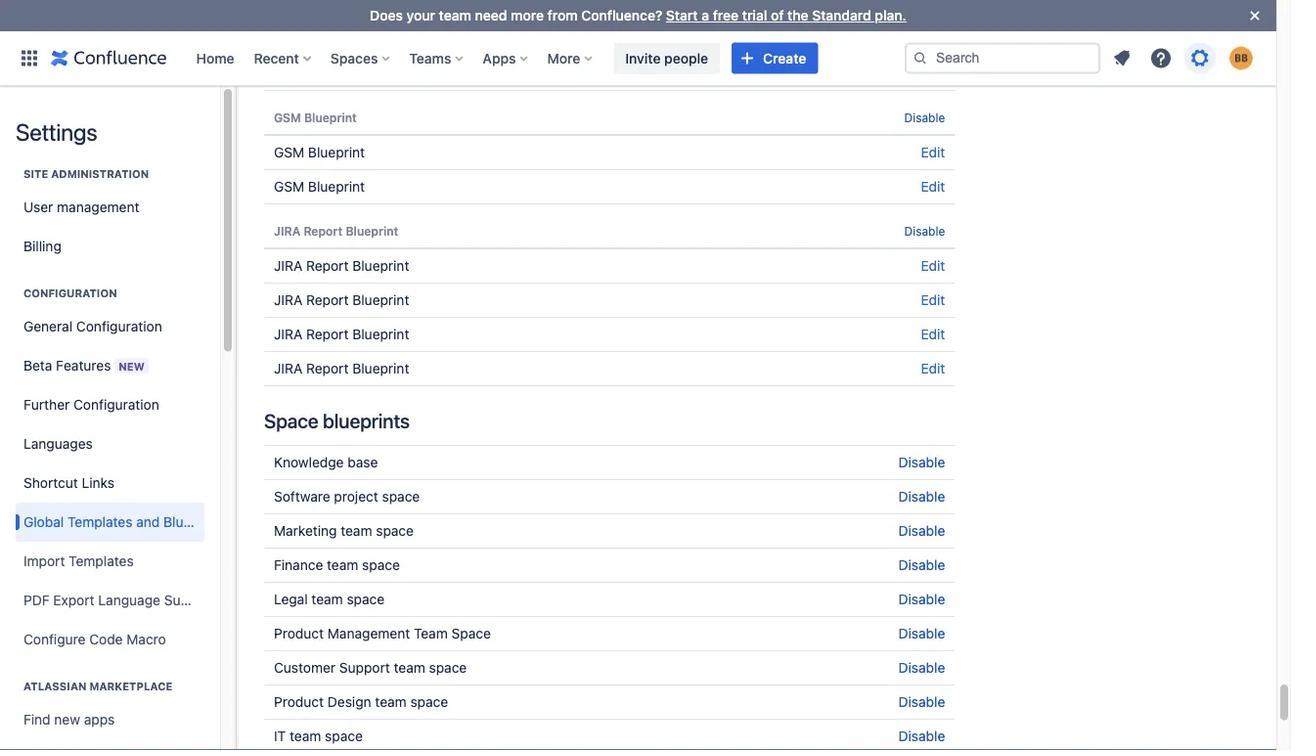 Task type: vqa. For each thing, say whether or not it's contained in the screenshot.
banner
yes



Task type: locate. For each thing, give the bounding box(es) containing it.
3 jira report blueprint from the top
[[274, 292, 409, 308]]

configuration group
[[16, 266, 227, 665]]

space down team
[[429, 660, 467, 676]]

user
[[23, 199, 53, 215]]

global element
[[12, 31, 905, 86]]

a
[[702, 7, 709, 23]]

of
[[771, 7, 784, 23]]

confluence?
[[581, 7, 662, 23]]

team right your
[[439, 7, 471, 23]]

space right project
[[382, 489, 420, 505]]

does your team need more from confluence? start a free trial of the standard plan.
[[370, 7, 907, 23]]

disable for jira report blueprint
[[904, 224, 945, 238]]

product down customer
[[274, 694, 324, 710]]

close image
[[1243, 4, 1267, 27]]

2 vertical spatial configuration
[[73, 397, 159, 413]]

6 edit from the top
[[921, 326, 945, 342]]

configuration up new on the top left of the page
[[76, 318, 162, 335]]

0 horizontal spatial space
[[264, 409, 318, 432]]

disable link for business plan one-pager
[[904, 31, 945, 45]]

1 business from the top
[[274, 31, 326, 45]]

search image
[[913, 50, 928, 66]]

marketing
[[274, 523, 337, 539]]

disable link for marketing team space
[[898, 523, 945, 539]]

disable for software project space
[[898, 489, 945, 505]]

support up product design team space
[[339, 660, 390, 676]]

appswitcher icon image
[[18, 46, 41, 70]]

space up management
[[347, 591, 385, 607]]

free
[[713, 7, 739, 23]]

1 vertical spatial configuration
[[76, 318, 162, 335]]

1 vertical spatial product
[[274, 694, 324, 710]]

business plan one-pager down does
[[274, 65, 431, 81]]

0 horizontal spatial support
[[164, 592, 215, 608]]

your
[[406, 7, 435, 23]]

general
[[23, 318, 73, 335]]

business up 'recent'
[[274, 31, 326, 45]]

shortcut links
[[23, 475, 114, 491]]

configuration for further
[[73, 397, 159, 413]]

one-
[[356, 31, 383, 45], [364, 65, 394, 81]]

space up knowledge
[[264, 409, 318, 432]]

pdf export language support
[[23, 592, 215, 608]]

2 business from the top
[[274, 65, 330, 81]]

language
[[98, 592, 160, 608]]

further configuration
[[23, 397, 159, 413]]

3 gsm from the top
[[274, 179, 304, 195]]

business
[[274, 31, 326, 45], [274, 65, 330, 81]]

4 edit link from the top
[[921, 258, 945, 274]]

plan right recent dropdown button
[[334, 65, 361, 81]]

confluence image
[[51, 46, 167, 70], [51, 46, 167, 70]]

space down design
[[325, 728, 363, 744]]

team
[[439, 7, 471, 23], [341, 523, 372, 539], [327, 557, 358, 573], [311, 591, 343, 607], [394, 660, 425, 676], [375, 694, 407, 710], [290, 728, 321, 744]]

disable for product design team space
[[898, 694, 945, 710]]

product up customer
[[274, 625, 324, 642]]

team down finance team space
[[311, 591, 343, 607]]

one- left teams
[[364, 65, 394, 81]]

space down marketing team space
[[362, 557, 400, 573]]

0 vertical spatial business plan one-pager
[[274, 31, 417, 45]]

recent
[[254, 50, 299, 66]]

disable for customer support team space
[[898, 660, 945, 676]]

knowledge base
[[274, 454, 378, 470]]

invite people
[[625, 50, 708, 66]]

0 vertical spatial support
[[164, 592, 215, 608]]

templates inside the global templates and blueprints link
[[67, 514, 133, 530]]

5 edit link from the top
[[921, 292, 945, 308]]

support inside configuration group
[[164, 592, 215, 608]]

2 edit from the top
[[921, 144, 945, 160]]

pager down does
[[383, 31, 417, 45]]

jira report blueprint
[[274, 224, 398, 238], [274, 258, 409, 274], [274, 292, 409, 308], [274, 326, 409, 342], [274, 360, 409, 377]]

0 vertical spatial templates
[[67, 514, 133, 530]]

apps
[[483, 50, 516, 66]]

team right it
[[290, 728, 321, 744]]

gsm
[[274, 111, 301, 124], [274, 144, 304, 160], [274, 179, 304, 195]]

banner
[[0, 31, 1276, 86]]

1 horizontal spatial space
[[451, 625, 491, 642]]

space down project
[[376, 523, 414, 539]]

software project space
[[274, 489, 420, 505]]

1 vertical spatial pager
[[394, 65, 431, 81]]

global
[[23, 514, 64, 530]]

teams button
[[403, 43, 471, 74]]

disable link for legal team space
[[898, 591, 945, 607]]

space
[[382, 489, 420, 505], [376, 523, 414, 539], [362, 557, 400, 573], [347, 591, 385, 607], [429, 660, 467, 676], [410, 694, 448, 710], [325, 728, 363, 744]]

space right team
[[451, 625, 491, 642]]

1 vertical spatial space
[[451, 625, 491, 642]]

product for product design team space
[[274, 694, 324, 710]]

templates down links on the left of page
[[67, 514, 133, 530]]

pager down your
[[394, 65, 431, 81]]

business plan one-pager
[[274, 31, 417, 45], [274, 65, 431, 81]]

0 vertical spatial product
[[274, 625, 324, 642]]

1 vertical spatial plan
[[334, 65, 361, 81]]

project
[[334, 489, 378, 505]]

plan for disable
[[329, 31, 353, 45]]

edit link
[[921, 65, 945, 81], [921, 144, 945, 160], [921, 179, 945, 195], [921, 258, 945, 274], [921, 292, 945, 308], [921, 326, 945, 342], [921, 360, 945, 377]]

report
[[304, 224, 343, 238], [306, 258, 349, 274], [306, 292, 349, 308], [306, 326, 349, 342], [306, 360, 349, 377]]

team down customer support team space on the bottom left
[[375, 694, 407, 710]]

pager for disable
[[383, 31, 417, 45]]

product management team space
[[274, 625, 491, 642]]

site administration
[[23, 168, 149, 180]]

plan
[[329, 31, 353, 45], [334, 65, 361, 81]]

blueprints
[[323, 409, 410, 432]]

0 vertical spatial business
[[274, 31, 326, 45]]

edit
[[921, 65, 945, 81], [921, 144, 945, 160], [921, 179, 945, 195], [921, 258, 945, 274], [921, 292, 945, 308], [921, 326, 945, 342], [921, 360, 945, 377]]

0 vertical spatial plan
[[329, 31, 353, 45]]

2 vertical spatial gsm blueprint
[[274, 179, 365, 195]]

business for edit
[[274, 65, 330, 81]]

disable link
[[904, 31, 945, 45], [904, 111, 945, 124], [904, 224, 945, 238], [898, 454, 945, 470], [898, 489, 945, 505], [898, 523, 945, 539], [898, 557, 945, 573], [898, 591, 945, 607], [898, 625, 945, 642], [898, 660, 945, 676], [898, 694, 945, 710], [898, 728, 945, 744]]

1 horizontal spatial support
[[339, 660, 390, 676]]

1 business plan one-pager from the top
[[274, 31, 417, 45]]

knowledge
[[274, 454, 344, 470]]

team down project
[[341, 523, 372, 539]]

1 vertical spatial business plan one-pager
[[274, 65, 431, 81]]

finance team space
[[274, 557, 400, 573]]

new
[[119, 360, 145, 373]]

software
[[274, 489, 330, 505]]

business plan one-pager up spaces
[[274, 31, 417, 45]]

1 vertical spatial gsm
[[274, 144, 304, 160]]

space
[[264, 409, 318, 432], [451, 625, 491, 642]]

disable link for product management team space
[[898, 625, 945, 642]]

start
[[666, 7, 698, 23]]

invite people button
[[614, 43, 720, 74]]

product
[[274, 625, 324, 642], [274, 694, 324, 710]]

1 vertical spatial gsm blueprint
[[274, 144, 365, 160]]

2 product from the top
[[274, 694, 324, 710]]

business left spaces
[[274, 65, 330, 81]]

1 vertical spatial business
[[274, 65, 330, 81]]

0 vertical spatial gsm
[[274, 111, 301, 124]]

5 jira from the top
[[274, 360, 302, 377]]

1 vertical spatial support
[[339, 660, 390, 676]]

import
[[23, 553, 65, 569]]

plan up spaces
[[329, 31, 353, 45]]

0 vertical spatial pager
[[383, 31, 417, 45]]

product for product management team space
[[274, 625, 324, 642]]

0 vertical spatial space
[[264, 409, 318, 432]]

pager for edit
[[394, 65, 431, 81]]

2 jira from the top
[[274, 258, 302, 274]]

3 edit from the top
[[921, 179, 945, 195]]

5 jira report blueprint from the top
[[274, 360, 409, 377]]

1 gsm blueprint from the top
[[274, 111, 357, 124]]

macro
[[126, 631, 166, 647]]

support up macro
[[164, 592, 215, 608]]

templates for import
[[69, 553, 134, 569]]

apps
[[84, 712, 115, 728]]

1 product from the top
[[274, 625, 324, 642]]

2 business plan one-pager from the top
[[274, 65, 431, 81]]

legal team space
[[274, 591, 385, 607]]

site administration group
[[16, 147, 204, 272]]

plan.
[[875, 7, 907, 23]]

0 vertical spatial one-
[[356, 31, 383, 45]]

templates inside import templates link
[[69, 553, 134, 569]]

templates
[[67, 514, 133, 530], [69, 553, 134, 569]]

configuration up languages link
[[73, 397, 159, 413]]

3 gsm blueprint from the top
[[274, 179, 365, 195]]

one- for disable
[[356, 31, 383, 45]]

4 edit from the top
[[921, 258, 945, 274]]

configuration for general
[[76, 318, 162, 335]]

beta features new
[[23, 357, 145, 373]]

shortcut links link
[[16, 464, 204, 503]]

space down customer support team space on the bottom left
[[410, 694, 448, 710]]

1 vertical spatial templates
[[69, 553, 134, 569]]

help icon image
[[1149, 46, 1173, 70]]

it
[[274, 728, 286, 744]]

disable link for jira report blueprint
[[904, 224, 945, 238]]

from
[[547, 7, 578, 23]]

finance
[[274, 557, 323, 573]]

jira
[[274, 224, 300, 238], [274, 258, 302, 274], [274, 292, 302, 308], [274, 326, 302, 342], [274, 360, 302, 377]]

1 vertical spatial one-
[[364, 65, 394, 81]]

configuration
[[23, 287, 117, 300], [76, 318, 162, 335], [73, 397, 159, 413]]

billing link
[[16, 227, 204, 266]]

management
[[328, 625, 410, 642]]

general configuration link
[[16, 307, 204, 346]]

6 edit link from the top
[[921, 326, 945, 342]]

2 vertical spatial gsm
[[274, 179, 304, 195]]

templates up pdf export language support link
[[69, 553, 134, 569]]

1 gsm from the top
[[274, 111, 301, 124]]

billing
[[23, 238, 61, 254]]

disable for business plan one-pager
[[904, 31, 945, 45]]

spaces button
[[325, 43, 397, 74]]

management
[[57, 199, 139, 215]]

configure
[[23, 631, 86, 647]]

configuration up general
[[23, 287, 117, 300]]

create button
[[732, 43, 818, 74]]

0 vertical spatial gsm blueprint
[[274, 111, 357, 124]]

disable link for knowledge base
[[898, 454, 945, 470]]

disable link for gsm blueprint
[[904, 111, 945, 124]]

export
[[53, 592, 94, 608]]

4 jira report blueprint from the top
[[274, 326, 409, 342]]

customer
[[274, 660, 335, 676]]

one- up spaces
[[356, 31, 383, 45]]



Task type: describe. For each thing, give the bounding box(es) containing it.
space for it team space
[[325, 728, 363, 744]]

languages
[[23, 436, 93, 452]]

apps button
[[477, 43, 536, 74]]

home link
[[190, 43, 240, 74]]

and
[[136, 514, 160, 530]]

your profile and preferences image
[[1229, 46, 1253, 70]]

more
[[511, 7, 544, 23]]

need
[[475, 7, 507, 23]]

languages link
[[16, 424, 204, 464]]

3 edit link from the top
[[921, 179, 945, 195]]

administration
[[51, 168, 149, 180]]

base
[[348, 454, 378, 470]]

disable link for finance team space
[[898, 557, 945, 573]]

templates for global
[[67, 514, 133, 530]]

user management
[[23, 199, 139, 215]]

find new apps
[[23, 712, 115, 728]]

5 edit from the top
[[921, 292, 945, 308]]

find
[[23, 712, 51, 728]]

more button
[[541, 43, 600, 74]]

start a free trial of the standard plan. link
[[666, 7, 907, 23]]

1 edit from the top
[[921, 65, 945, 81]]

teams
[[409, 50, 451, 66]]

user management link
[[16, 188, 204, 227]]

space for software project space
[[382, 489, 420, 505]]

marketplace
[[89, 680, 173, 693]]

2 gsm blueprint from the top
[[274, 144, 365, 160]]

import templates
[[23, 553, 134, 569]]

notification icon image
[[1110, 46, 1134, 70]]

disable for knowledge base
[[898, 454, 945, 470]]

2 jira report blueprint from the top
[[274, 258, 409, 274]]

4 jira from the top
[[274, 326, 302, 342]]

space for marketing team space
[[376, 523, 414, 539]]

disable for gsm blueprint
[[904, 111, 945, 124]]

legal
[[274, 591, 308, 607]]

2 edit link from the top
[[921, 144, 945, 160]]

settings icon image
[[1188, 46, 1212, 70]]

settings
[[16, 118, 97, 146]]

spaces
[[330, 50, 378, 66]]

trial
[[742, 7, 767, 23]]

customer support team space
[[274, 660, 467, 676]]

shortcut
[[23, 475, 78, 491]]

design
[[328, 694, 371, 710]]

business plan one-pager for edit
[[274, 65, 431, 81]]

import templates link
[[16, 542, 204, 581]]

banner containing home
[[0, 31, 1276, 86]]

more
[[547, 50, 580, 66]]

collapse sidebar image
[[213, 96, 256, 135]]

home
[[196, 50, 234, 66]]

it team space
[[274, 728, 363, 744]]

business for disable
[[274, 31, 326, 45]]

team down team
[[394, 660, 425, 676]]

marketing team space
[[274, 523, 414, 539]]

disable link for software project space
[[898, 489, 945, 505]]

pdf export language support link
[[16, 581, 215, 620]]

configure code macro
[[23, 631, 166, 647]]

7 edit from the top
[[921, 360, 945, 377]]

1 jira from the top
[[274, 224, 300, 238]]

disable link for it team space
[[898, 728, 945, 744]]

global templates and blueprints
[[23, 514, 227, 530]]

3 jira from the top
[[274, 292, 302, 308]]

general configuration
[[23, 318, 162, 335]]

configure code macro link
[[16, 620, 204, 659]]

beta
[[23, 357, 52, 373]]

2 gsm from the top
[[274, 144, 304, 160]]

atlassian marketplace
[[23, 680, 173, 693]]

disable for marketing team space
[[898, 523, 945, 539]]

Search field
[[905, 43, 1100, 74]]

1 edit link from the top
[[921, 65, 945, 81]]

space for legal team space
[[347, 591, 385, 607]]

further
[[23, 397, 70, 413]]

does
[[370, 7, 403, 23]]

disable for product management team space
[[898, 625, 945, 642]]

1 jira report blueprint from the top
[[274, 224, 398, 238]]

disable link for product design team space
[[898, 694, 945, 710]]

invite
[[625, 50, 661, 66]]

further configuration link
[[16, 385, 204, 424]]

create
[[763, 50, 806, 66]]

atlassian
[[23, 680, 87, 693]]

product design team space
[[274, 694, 448, 710]]

atlassian marketplace group
[[16, 659, 204, 750]]

plan for edit
[[334, 65, 361, 81]]

blueprints
[[163, 514, 227, 530]]

business plan one-pager for disable
[[274, 31, 417, 45]]

team down marketing team space
[[327, 557, 358, 573]]

new
[[54, 712, 80, 728]]

standard
[[812, 7, 871, 23]]

links
[[82, 475, 114, 491]]

0 vertical spatial configuration
[[23, 287, 117, 300]]

features
[[56, 357, 111, 373]]

disable link for customer support team space
[[898, 660, 945, 676]]

code
[[89, 631, 123, 647]]

global templates and blueprints link
[[16, 503, 227, 542]]

space blueprints
[[264, 409, 410, 432]]

one- for edit
[[364, 65, 394, 81]]

pdf
[[23, 592, 50, 608]]

team
[[414, 625, 448, 642]]

7 edit link from the top
[[921, 360, 945, 377]]

recent button
[[248, 43, 319, 74]]

space for finance team space
[[362, 557, 400, 573]]

disable for it team space
[[898, 728, 945, 744]]

disable for finance team space
[[898, 557, 945, 573]]

people
[[664, 50, 708, 66]]

disable for legal team space
[[898, 591, 945, 607]]

find new apps link
[[16, 700, 204, 739]]

site
[[23, 168, 48, 180]]



